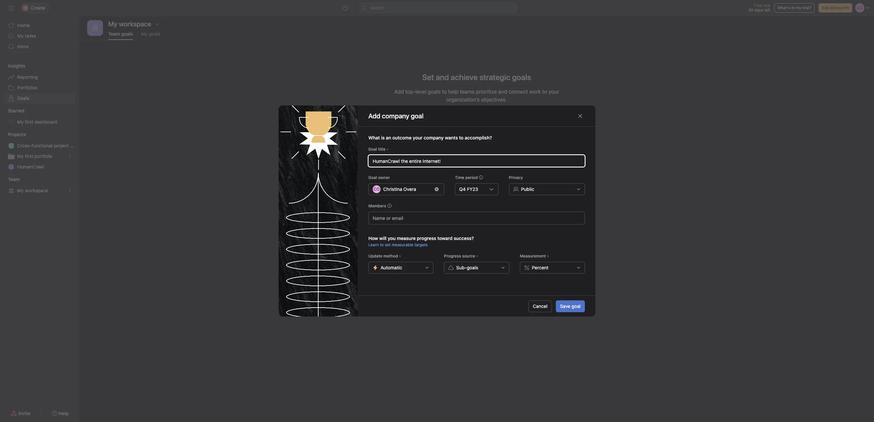 Task type: vqa. For each thing, say whether or not it's contained in the screenshot.
second Add task icon More section actions image
no



Task type: describe. For each thing, give the bounding box(es) containing it.
how
[[368, 236, 378, 241]]

prioritize
[[476, 89, 497, 95]]

title
[[378, 147, 386, 152]]

public button
[[509, 184, 585, 195]]

goal for goal owner
[[368, 175, 377, 180]]

goal owner
[[368, 175, 390, 180]]

progress source
[[444, 254, 475, 259]]

update
[[368, 254, 382, 259]]

add for add billing info
[[822, 5, 829, 10]]

trial
[[764, 3, 771, 8]]

team for team goals
[[108, 31, 120, 37]]

automatic
[[381, 265, 402, 271]]

percent
[[532, 265, 549, 271]]

goals
[[17, 95, 29, 101]]

set
[[422, 73, 434, 82]]

add top-level goals to help teams prioritize and connect work to your organization's objectives.
[[394, 89, 559, 103]]

public
[[521, 187, 534, 192]]

add company goal dialog
[[279, 106, 596, 317]]

cross-functional project plan
[[17, 143, 79, 149]]

overa
[[404, 187, 416, 192]]

save goal
[[560, 304, 581, 309]]

set and achieve strategic goals
[[422, 73, 531, 82]]

strategic goals
[[480, 73, 531, 82]]

q4 fy23
[[459, 187, 478, 192]]

search
[[370, 5, 385, 11]]

projects button
[[0, 131, 26, 138]]

work
[[530, 89, 541, 95]]

measure
[[397, 236, 416, 241]]

save goal button
[[556, 301, 585, 313]]

company goal
[[382, 112, 424, 120]]

progress
[[444, 254, 461, 259]]

my for my tasks
[[17, 33, 24, 39]]

Name or email text field
[[373, 214, 408, 222]]

achieve
[[451, 73, 478, 82]]

trial?
[[803, 5, 812, 10]]

level
[[416, 89, 427, 95]]

sub-goals
[[456, 265, 478, 271]]

update method
[[368, 254, 398, 259]]

what is an outcome your company wants to accomplish?
[[368, 135, 492, 141]]

privacy
[[509, 175, 523, 180]]

my tasks link
[[4, 31, 75, 41]]

team goals
[[108, 31, 133, 37]]

automatic button
[[368, 262, 434, 274]]

goals for team goals
[[121, 31, 133, 37]]

what
[[368, 135, 380, 141]]

is
[[381, 135, 385, 141]]

q4
[[459, 187, 466, 192]]

my goals
[[141, 31, 161, 37]]

0 horizontal spatial and
[[436, 73, 449, 82]]

objectives.
[[481, 97, 507, 103]]

company
[[424, 135, 444, 141]]

plan
[[70, 143, 79, 149]]

search button
[[359, 3, 518, 13]]

team for team
[[8, 177, 20, 182]]

teams element
[[0, 174, 79, 197]]

reporting
[[17, 74, 38, 80]]

30
[[749, 8, 754, 13]]

my workspace link
[[4, 186, 75, 196]]

my first portfolio link
[[4, 151, 75, 162]]

to accomplish?
[[459, 135, 492, 141]]

1 horizontal spatial to
[[442, 89, 447, 95]]

measurable
[[392, 243, 414, 248]]

invite
[[19, 411, 30, 417]]

and inside add top-level goals to help teams prioritize and connect work to your organization's objectives.
[[498, 89, 507, 95]]

first for dashboard
[[25, 119, 33, 125]]

goal title
[[368, 147, 386, 152]]

top-
[[405, 89, 416, 95]]

global element
[[0, 16, 79, 56]]

method
[[384, 254, 398, 259]]

outcome
[[393, 135, 412, 141]]

cross-functional project plan link
[[4, 141, 79, 151]]

members
[[368, 204, 386, 209]]

billing
[[830, 5, 841, 10]]

my for my first dashboard
[[17, 119, 24, 125]]

fy23
[[467, 187, 478, 192]]

insights button
[[0, 63, 25, 69]]

time
[[455, 175, 465, 180]]

dashboard
[[34, 119, 57, 125]]



Task type: locate. For each thing, give the bounding box(es) containing it.
free
[[754, 3, 762, 8]]

required image down the learn to set measurable targets link
[[398, 255, 402, 259]]

my down my workspace
[[141, 31, 148, 37]]

team down the humancrawl
[[8, 177, 20, 182]]

add left top- on the top of the page
[[394, 89, 404, 95]]

add inside add company goal dialog
[[368, 112, 381, 120]]

1 vertical spatial goal
[[368, 175, 377, 180]]

christina
[[383, 187, 402, 192]]

insights
[[8, 63, 25, 69]]

projects element
[[0, 129, 79, 174]]

1 first from the top
[[25, 119, 33, 125]]

required image for automatic
[[398, 255, 402, 259]]

home link
[[4, 20, 75, 31]]

organization's
[[446, 97, 480, 103]]

teams
[[460, 89, 475, 95]]

0 horizontal spatial your
[[413, 135, 423, 141]]

team goals link
[[108, 31, 133, 40]]

required image for source
[[475, 255, 479, 259]]

goal left title
[[368, 147, 377, 152]]

first inside projects element
[[25, 154, 33, 159]]

my
[[141, 31, 148, 37], [17, 33, 24, 39], [17, 119, 24, 125], [17, 154, 24, 159], [17, 188, 24, 193]]

to right work
[[542, 89, 547, 95]]

required image
[[386, 148, 390, 152], [475, 255, 479, 259]]

portfolios link
[[4, 83, 75, 93]]

required image
[[398, 255, 402, 259], [546, 255, 550, 259]]

my first dashboard
[[17, 119, 57, 125]]

and up objectives.
[[498, 89, 507, 95]]

0 horizontal spatial team
[[8, 177, 20, 182]]

0 horizontal spatial add
[[368, 112, 381, 120]]

my inside projects element
[[17, 154, 24, 159]]

my tasks
[[17, 33, 36, 39]]

portfolio
[[34, 154, 52, 159]]

1 vertical spatial first
[[25, 154, 33, 159]]

2 first from the top
[[25, 154, 33, 159]]

reporting link
[[4, 72, 75, 83]]

starred element
[[0, 105, 79, 129]]

add company goal
[[368, 112, 424, 120]]

functional
[[31, 143, 53, 149]]

1 vertical spatial add
[[394, 89, 404, 95]]

0 vertical spatial required image
[[386, 148, 390, 152]]

progress
[[417, 236, 436, 241]]

inbox
[[17, 44, 29, 49]]

2 horizontal spatial to
[[542, 89, 547, 95]]

1 horizontal spatial required image
[[475, 255, 479, 259]]

you
[[388, 236, 396, 241]]

cancel
[[533, 304, 548, 309]]

goal left owner
[[368, 175, 377, 180]]

1 vertical spatial and
[[498, 89, 507, 95]]

free trial 30 days left
[[749, 3, 771, 13]]

2 horizontal spatial add
[[822, 5, 829, 10]]

required image for percent
[[546, 255, 550, 259]]

my
[[796, 5, 802, 10]]

to inside the how will you measure progress toward success? learn to set measurable targets
[[380, 243, 384, 248]]

project
[[54, 143, 69, 149]]

goals for sub-goals
[[467, 265, 478, 271]]

set
[[385, 243, 391, 248]]

christina overa
[[383, 187, 416, 192]]

starred button
[[0, 108, 24, 114]]

required image up percent dropdown button
[[546, 255, 550, 259]]

to left "set"
[[380, 243, 384, 248]]

my for my workspace
[[17, 188, 24, 193]]

source
[[462, 254, 475, 259]]

left
[[764, 8, 771, 13]]

team inside "dropdown button"
[[8, 177, 20, 182]]

targets
[[415, 243, 428, 248]]

1 horizontal spatial add
[[394, 89, 404, 95]]

your right outcome
[[413, 135, 423, 141]]

goal
[[572, 304, 581, 309]]

and right set
[[436, 73, 449, 82]]

team button
[[0, 176, 20, 183]]

humancrawl
[[17, 164, 44, 170]]

goal
[[368, 147, 377, 152], [368, 175, 377, 180]]

my first dashboard link
[[4, 117, 75, 127]]

Enter goal name text field
[[368, 155, 585, 167]]

my first portfolio
[[17, 154, 52, 159]]

and
[[436, 73, 449, 82], [498, 89, 507, 95]]

add inside add top-level goals to help teams prioritize and connect work to your organization's objectives.
[[394, 89, 404, 95]]

goals link
[[4, 93, 75, 104]]

starred
[[8, 108, 24, 114]]

remove image
[[435, 188, 439, 192]]

required image up sub-goals dropdown button
[[475, 255, 479, 259]]

toward success?
[[438, 236, 474, 241]]

goals inside dropdown button
[[467, 265, 478, 271]]

team down my workspace
[[108, 31, 120, 37]]

your inside add company goal dialog
[[413, 135, 423, 141]]

my workspace
[[17, 188, 48, 193]]

your right work
[[549, 89, 559, 95]]

1 vertical spatial your
[[413, 135, 423, 141]]

close this dialog image
[[578, 113, 583, 119]]

add inside button
[[822, 5, 829, 10]]

my down cross-
[[17, 154, 24, 159]]

1 horizontal spatial your
[[549, 89, 559, 95]]

first up the humancrawl
[[25, 154, 33, 159]]

2 goal from the top
[[368, 175, 377, 180]]

goals inside add top-level goals to help teams prioritize and connect work to your organization's objectives.
[[428, 89, 441, 95]]

first left dashboard
[[25, 119, 33, 125]]

2 required image from the left
[[546, 255, 550, 259]]

portfolios
[[17, 85, 38, 90]]

co
[[374, 187, 380, 192]]

add up what
[[368, 112, 381, 120]]

in
[[792, 5, 795, 10]]

0 vertical spatial team
[[108, 31, 120, 37]]

my for my goals
[[141, 31, 148, 37]]

sub-
[[456, 265, 467, 271]]

my for my first portfolio
[[17, 154, 24, 159]]

sub-goals button
[[444, 262, 509, 274]]

0 vertical spatial your
[[549, 89, 559, 95]]

add for add company goal
[[368, 112, 381, 120]]

an
[[386, 135, 391, 141]]

humancrawl link
[[4, 162, 75, 172]]

first for portfolio
[[25, 154, 33, 159]]

hide sidebar image
[[9, 5, 14, 11]]

my down the starred
[[17, 119, 24, 125]]

what's in my trial? button
[[775, 3, 815, 13]]

1 required image from the left
[[398, 255, 402, 259]]

first inside starred element
[[25, 119, 33, 125]]

your inside add top-level goals to help teams prioritize and connect work to your organization's objectives.
[[549, 89, 559, 95]]

my inside global element
[[17, 33, 24, 39]]

insights element
[[0, 60, 79, 105]]

percent button
[[520, 262, 585, 274]]

wants
[[445, 135, 458, 141]]

goals for my goals
[[149, 31, 161, 37]]

my inside starred element
[[17, 119, 24, 125]]

2 vertical spatial add
[[368, 112, 381, 120]]

search list box
[[359, 3, 518, 13]]

1 vertical spatial required image
[[475, 255, 479, 259]]

1 horizontal spatial and
[[498, 89, 507, 95]]

0 vertical spatial add
[[822, 5, 829, 10]]

to left help
[[442, 89, 447, 95]]

days
[[755, 8, 763, 13]]

learn to set measurable targets link
[[368, 243, 428, 248]]

0 horizontal spatial required image
[[398, 255, 402, 259]]

measurement
[[520, 254, 546, 259]]

owner
[[378, 175, 390, 180]]

first
[[25, 119, 33, 125], [25, 154, 33, 159]]

how will you measure progress toward success? learn to set measurable targets
[[368, 236, 474, 248]]

1 horizontal spatial team
[[108, 31, 120, 37]]

q4 fy23 button
[[455, 184, 498, 195]]

invite button
[[6, 408, 35, 420]]

1 vertical spatial team
[[8, 177, 20, 182]]

goal for goal title
[[368, 147, 377, 152]]

my inside teams element
[[17, 188, 24, 193]]

0 vertical spatial first
[[25, 119, 33, 125]]

required image down an on the top left of page
[[386, 148, 390, 152]]

1 goal from the top
[[368, 147, 377, 152]]

add left billing
[[822, 5, 829, 10]]

1 horizontal spatial required image
[[546, 255, 550, 259]]

my down "team" "dropdown button"
[[17, 188, 24, 193]]

my left tasks on the top left
[[17, 33, 24, 39]]

0 horizontal spatial to
[[380, 243, 384, 248]]

what's
[[778, 5, 791, 10]]

0 horizontal spatial required image
[[386, 148, 390, 152]]

add billing info
[[822, 5, 850, 10]]

add for add top-level goals to help teams prioritize and connect work to your organization's objectives.
[[394, 89, 404, 95]]

help
[[448, 89, 459, 95]]

learn
[[368, 243, 379, 248]]

home
[[17, 22, 30, 28]]

required image for title
[[386, 148, 390, 152]]

what's in my trial?
[[778, 5, 812, 10]]

0 vertical spatial and
[[436, 73, 449, 82]]

save
[[560, 304, 570, 309]]

0 vertical spatial goal
[[368, 147, 377, 152]]

period
[[466, 175, 478, 180]]



